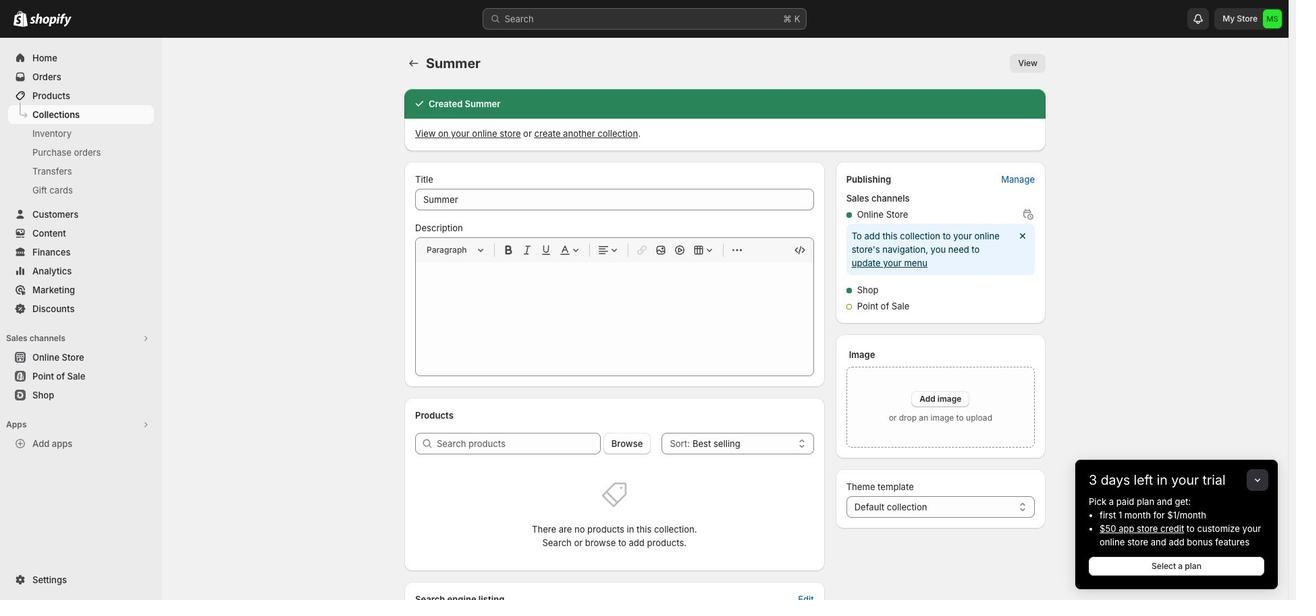 Task type: vqa. For each thing, say whether or not it's contained in the screenshot.
Fullscreen dialog
no



Task type: locate. For each thing, give the bounding box(es) containing it.
my store image
[[1263, 9, 1282, 28]]

shopify image
[[14, 11, 28, 27]]

status
[[846, 224, 1035, 275]]

shopify image
[[30, 14, 72, 27]]



Task type: describe. For each thing, give the bounding box(es) containing it.
Search products text field
[[437, 433, 601, 455]]

e.g. Summer collection, Under $100, Staff picks text field
[[415, 189, 814, 211]]

no products image
[[601, 482, 628, 509]]



